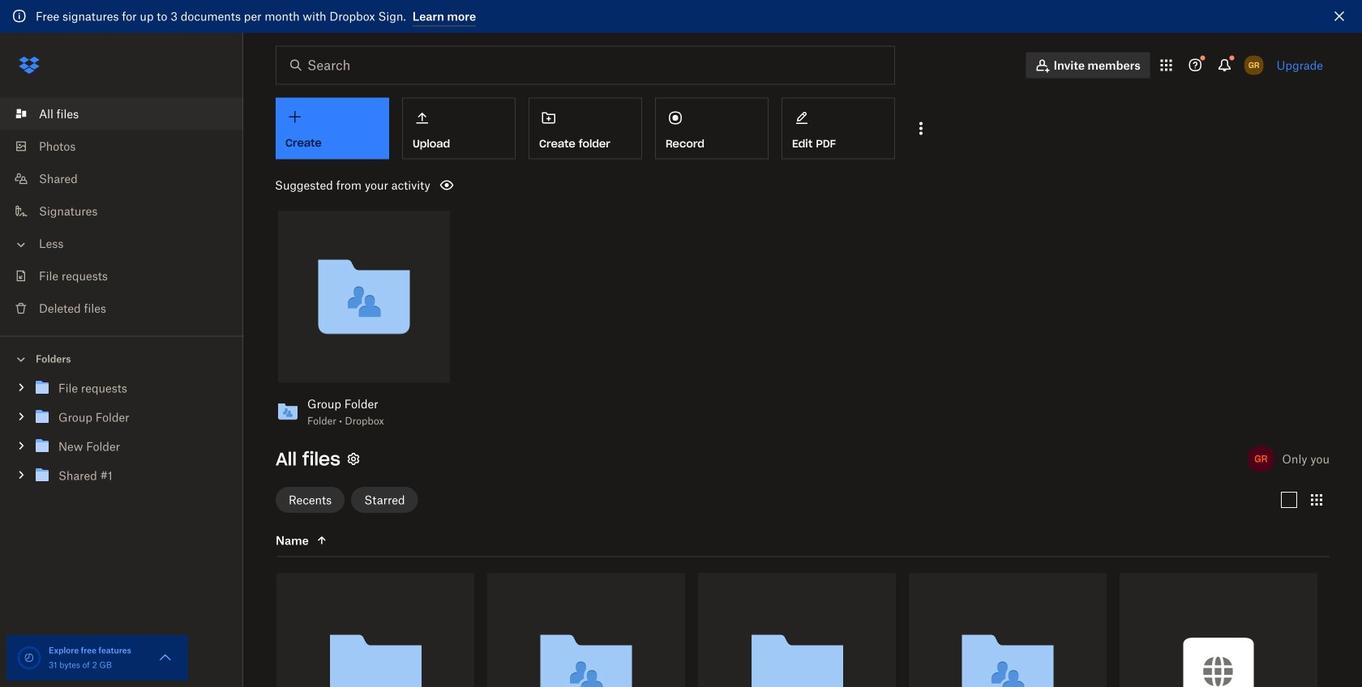 Task type: vqa. For each thing, say whether or not it's contained in the screenshot.
alert
yes



Task type: describe. For each thing, give the bounding box(es) containing it.
quota usage progress bar
[[16, 645, 42, 671]]

file, search.web row
[[1120, 574, 1318, 688]]

folder, new folder row
[[698, 574, 896, 688]]



Task type: locate. For each thing, give the bounding box(es) containing it.
shared folder, group folder row
[[487, 574, 685, 688]]

dropbox image
[[13, 49, 45, 81]]

folder settings image
[[344, 449, 363, 469]]

Search in folder "Dropbox" text field
[[307, 56, 861, 75]]

alert
[[0, 0, 1362, 33]]

list
[[0, 88, 243, 336]]

group
[[0, 371, 243, 503]]

less image
[[13, 237, 29, 253]]

shared folder, shared #1 row
[[909, 574, 1107, 688]]

quota usage image
[[16, 645, 42, 671]]

list item
[[0, 98, 243, 130]]

folder, file requests row
[[277, 574, 474, 688]]



